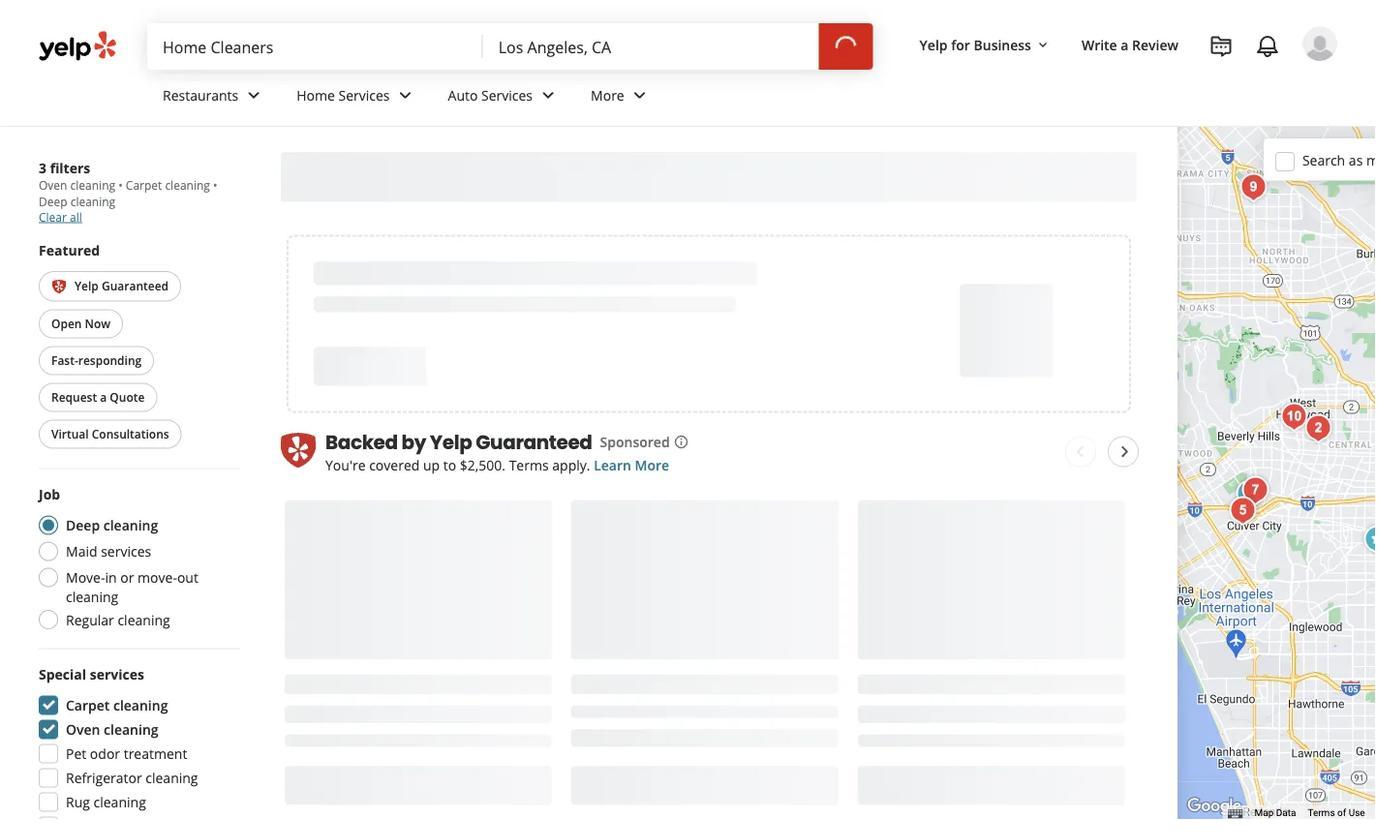 Task type: vqa. For each thing, say whether or not it's contained in the screenshot.
• to the right
yes



Task type: locate. For each thing, give the bounding box(es) containing it.
now
[[85, 316, 111, 332]]

map region
[[1142, 38, 1377, 820]]

maid
[[66, 543, 97, 561]]

1 vertical spatial terms
[[1309, 808, 1336, 819]]

1 vertical spatial yelp
[[75, 278, 99, 294]]

a inside button
[[100, 389, 107, 405]]

apply.
[[553, 456, 591, 475]]

yelp for yelp for business
[[920, 35, 948, 54]]

pet
[[66, 745, 86, 763]]

2 • from the left
[[213, 177, 218, 193]]

fast-responding
[[51, 353, 142, 369]]

1 horizontal spatial services
[[482, 86, 533, 104]]

0 vertical spatial carpet
[[126, 177, 162, 193]]

virtual consultations
[[51, 426, 169, 442]]

2 24 chevron down v2 image from the left
[[629, 84, 652, 107]]

1 horizontal spatial yelp
[[920, 35, 948, 54]]

yelp inside yelp guaranteed button
[[75, 278, 99, 294]]

24 chevron down v2 image left the auto
[[394, 84, 417, 107]]

0 vertical spatial deep
[[39, 193, 67, 209]]

24 chevron down v2 image
[[537, 84, 560, 107], [629, 84, 652, 107]]

write
[[1082, 35, 1118, 54]]

deep inside 3 filters oven cleaning • carpet cleaning • deep cleaning clear all
[[39, 193, 67, 209]]

None field
[[163, 36, 468, 57]]

3 filters oven cleaning • carpet cleaning • deep cleaning clear all
[[39, 158, 218, 225]]

business categories element
[[147, 70, 1338, 126]]

map data button
[[1255, 807, 1297, 820]]

job
[[39, 485, 60, 504]]

0 vertical spatial terms
[[509, 456, 549, 475]]

option group containing job
[[33, 485, 240, 636]]

2 services from the left
[[482, 86, 533, 104]]

review
[[1133, 35, 1179, 54]]

0 horizontal spatial terms
[[509, 456, 549, 475]]

24 chevron down v2 image right restaurants
[[242, 84, 266, 107]]

request
[[51, 389, 97, 405]]

oven down 3
[[39, 177, 67, 193]]

projects image
[[1210, 35, 1234, 58]]

carpet inside 3 filters oven cleaning • carpet cleaning • deep cleaning clear all
[[126, 177, 162, 193]]

24 chevron down v2 image for auto services
[[537, 84, 560, 107]]

0 horizontal spatial a
[[100, 389, 107, 405]]

backed
[[326, 429, 398, 456]]

1 24 chevron down v2 image from the left
[[242, 84, 266, 107]]

virtual
[[51, 426, 89, 442]]

1 horizontal spatial 24 chevron down v2 image
[[629, 84, 652, 107]]

request a quote
[[51, 389, 145, 405]]

terms
[[509, 456, 549, 475], [1309, 808, 1336, 819]]

a
[[1121, 35, 1129, 54], [100, 389, 107, 405]]

0 horizontal spatial 24 chevron down v2 image
[[537, 84, 560, 107]]

1 vertical spatial oven
[[66, 721, 100, 739]]

1 horizontal spatial 24 chevron down v2 image
[[394, 84, 417, 107]]

0 vertical spatial yelp
[[920, 35, 948, 54]]

1 horizontal spatial carpet
[[126, 177, 162, 193]]

services up carpet cleaning
[[90, 666, 144, 684]]

yelp left for
[[920, 35, 948, 54]]

24 chevron down v2 image inside auto services link
[[537, 84, 560, 107]]

mya cleaning services image
[[1237, 471, 1276, 510]]

more
[[591, 86, 625, 104], [635, 456, 670, 475]]

previous image
[[1069, 440, 1092, 464]]

responding
[[78, 353, 142, 369]]

maidserve image
[[1145, 455, 1184, 494], [1145, 455, 1184, 494]]

map data
[[1255, 808, 1297, 819]]

1 vertical spatial a
[[100, 389, 107, 405]]

a right write
[[1121, 35, 1129, 54]]

carpet
[[126, 177, 162, 193], [66, 697, 110, 715]]

deep up maid on the left bottom
[[66, 516, 100, 535]]

terms down yelp guaranteed
[[509, 456, 549, 475]]

carpet cleaning
[[66, 697, 168, 715]]

deep inside option group
[[66, 516, 100, 535]]

special
[[39, 666, 86, 684]]

auto services link
[[433, 70, 576, 126]]

covered
[[369, 456, 420, 475]]

of
[[1338, 808, 1347, 819]]

•
[[118, 177, 123, 193], [213, 177, 218, 193]]

fast-
[[51, 353, 78, 369]]

services for special services
[[90, 666, 144, 684]]

terms of use
[[1309, 808, 1366, 819]]

featured group
[[35, 240, 240, 453]]

up
[[423, 456, 440, 475]]

auto
[[448, 86, 478, 104]]

m
[[1367, 151, 1377, 169]]

0 horizontal spatial yelp
[[75, 278, 99, 294]]

0 horizontal spatial more
[[591, 86, 625, 104]]

use
[[1349, 808, 1366, 819]]

1 vertical spatial services
[[90, 666, 144, 684]]

yelp right the 16 yelp guaranteed v2 'icon'
[[75, 278, 99, 294]]

pet odor treatment
[[66, 745, 187, 763]]

services up or
[[101, 543, 151, 561]]

0 vertical spatial a
[[1121, 35, 1129, 54]]

refrigerator cleaning
[[66, 769, 198, 788]]

24 chevron down v2 image inside more link
[[629, 84, 652, 107]]

1 horizontal spatial •
[[213, 177, 218, 193]]

you're
[[326, 456, 366, 475]]

24 chevron down v2 image
[[242, 84, 266, 107], [394, 84, 417, 107]]

filters
[[50, 158, 90, 177]]

yelp inside "button"
[[920, 35, 948, 54]]

rug cleaning
[[66, 794, 146, 812]]

swish cleaning services image
[[1146, 566, 1185, 605]]

services right the auto
[[482, 86, 533, 104]]

services right home in the top of the page
[[339, 86, 390, 104]]

yelp
[[920, 35, 948, 54], [75, 278, 99, 294]]

next image
[[1114, 440, 1137, 464]]

option group
[[33, 485, 240, 636]]

1 vertical spatial carpet
[[66, 697, 110, 715]]

services
[[339, 86, 390, 104], [482, 86, 533, 104]]

deep left all
[[39, 193, 67, 209]]

deep
[[39, 193, 67, 209], [66, 516, 100, 535]]

0 vertical spatial more
[[591, 86, 625, 104]]

oven cleaning
[[66, 721, 159, 739]]

home services
[[297, 86, 390, 104]]

quote
[[110, 389, 145, 405]]

24 chevron down v2 image for more
[[629, 84, 652, 107]]

Find text field
[[163, 36, 468, 57]]

home services link
[[281, 70, 433, 126]]

1 horizontal spatial terms
[[1309, 808, 1336, 819]]

more inside business categories element
[[591, 86, 625, 104]]

1 24 chevron down v2 image from the left
[[537, 84, 560, 107]]

24 chevron down v2 image inside home services link
[[394, 84, 417, 107]]

0 horizontal spatial carpet
[[66, 697, 110, 715]]

in
[[105, 569, 117, 587]]

Loading search field
[[147, 23, 878, 70]]

treatment
[[124, 745, 187, 763]]

request a quote button
[[39, 383, 157, 412]]

yelp for business
[[920, 35, 1032, 54]]

a left quote
[[100, 389, 107, 405]]

backed by yelp guaranteed
[[326, 429, 593, 456]]

user actions element
[[905, 24, 1365, 143]]

group
[[33, 665, 240, 820]]

1 services from the left
[[339, 86, 390, 104]]

1 vertical spatial more
[[635, 456, 670, 475]]

oven up pet
[[66, 721, 100, 739]]

learn more link
[[594, 456, 670, 475]]

0 horizontal spatial •
[[118, 177, 123, 193]]

yelp for business button
[[912, 27, 1059, 62]]

auto services
[[448, 86, 533, 104]]

1 horizontal spatial a
[[1121, 35, 1129, 54]]

or
[[120, 569, 134, 587]]

services inside option group
[[101, 543, 151, 561]]

neato cleaning image
[[1276, 398, 1314, 437]]

0 vertical spatial services
[[101, 543, 151, 561]]

1 vertical spatial deep
[[66, 516, 100, 535]]

terms left the of
[[1309, 808, 1336, 819]]

terms of use link
[[1309, 808, 1366, 819]]

1 horizontal spatial more
[[635, 456, 670, 475]]

services
[[101, 543, 151, 561], [90, 666, 144, 684]]

24 chevron down v2 image inside restaurants link
[[242, 84, 266, 107]]

regular cleaning
[[66, 611, 170, 630]]

business
[[974, 35, 1032, 54]]

oven
[[39, 177, 67, 193], [66, 721, 100, 739]]

by
[[402, 429, 426, 456]]

0 horizontal spatial 24 chevron down v2 image
[[242, 84, 266, 107]]

16 chevron down v2 image
[[1036, 37, 1051, 53]]

24 chevron down v2 image for restaurants
[[242, 84, 266, 107]]

carpet inside group
[[66, 697, 110, 715]]

2 24 chevron down v2 image from the left
[[394, 84, 417, 107]]

1 • from the left
[[118, 177, 123, 193]]

0 horizontal spatial services
[[339, 86, 390, 104]]

0 vertical spatial oven
[[39, 177, 67, 193]]



Task type: describe. For each thing, give the bounding box(es) containing it.
amy's angels cleaning image
[[1224, 492, 1263, 531]]

loading button
[[819, 23, 874, 70]]

more link
[[576, 70, 667, 126]]

search
[[1303, 151, 1346, 169]]

restaurants
[[163, 86, 239, 104]]

yelp guaranteed
[[430, 429, 593, 456]]

services for home services
[[339, 86, 390, 104]]

$2,500.
[[460, 456, 506, 475]]

write a review
[[1082, 35, 1179, 54]]

16 info v2 image
[[674, 435, 690, 450]]

open now
[[51, 316, 111, 332]]

all
[[70, 209, 82, 225]]

learn
[[594, 456, 632, 475]]

tiptop home cleaning services image
[[1231, 475, 1270, 514]]

maids unlimited image
[[1300, 409, 1339, 448]]

clear all link
[[39, 209, 82, 225]]

fast-responding button
[[39, 346, 154, 375]]

move-
[[66, 569, 105, 587]]

loading image
[[830, 30, 863, 63]]

group containing special services
[[33, 665, 240, 820]]

notifications image
[[1257, 35, 1280, 58]]

write a review link
[[1075, 27, 1187, 62]]

featured
[[39, 241, 100, 259]]

mateo r. image
[[1303, 26, 1338, 61]]

refrigerator
[[66, 769, 142, 788]]

map
[[1255, 808, 1274, 819]]

out
[[177, 569, 199, 587]]

regular
[[66, 611, 114, 630]]

16 yelp guaranteed v2 image
[[51, 279, 67, 295]]

24 chevron down v2 image for home services
[[394, 84, 417, 107]]

restaurants link
[[147, 70, 281, 126]]

services for auto services
[[482, 86, 533, 104]]

deep cleaning
[[66, 516, 158, 535]]

yelp for yelp guaranteed
[[75, 278, 99, 294]]

consultations
[[92, 426, 169, 442]]

de'eep clean image
[[1359, 521, 1377, 560]]

for
[[952, 35, 971, 54]]

clear
[[39, 209, 67, 225]]

open now button
[[39, 310, 123, 339]]

keyboard shortcuts image
[[1228, 810, 1244, 819]]

cleaning inside move-in or move-out cleaning
[[66, 588, 118, 607]]

special services
[[39, 666, 144, 684]]

rug
[[66, 794, 90, 812]]

virtual consultations button
[[39, 420, 182, 449]]

as
[[1350, 151, 1364, 169]]

yelp guaranteed button
[[39, 271, 181, 302]]

oven inside 3 filters oven cleaning • carpet cleaning • deep cleaning clear all
[[39, 177, 67, 193]]

services for maid services
[[101, 543, 151, 561]]

none field inside loading search field
[[163, 36, 468, 57]]

open
[[51, 316, 82, 332]]

you're covered up to $2,500. terms apply. learn more
[[326, 456, 670, 475]]

move-
[[138, 569, 177, 587]]

google image
[[1183, 795, 1247, 820]]

a for request
[[100, 389, 107, 405]]

data
[[1277, 808, 1297, 819]]

maid services
[[66, 543, 151, 561]]

sponsored
[[600, 433, 670, 451]]

to
[[444, 456, 457, 475]]

yelp guaranteed
[[75, 278, 169, 294]]

home
[[297, 86, 335, 104]]

natalie's cleaning image
[[1235, 168, 1274, 207]]

3
[[39, 158, 47, 177]]

move-in or move-out cleaning
[[66, 569, 199, 607]]

search as m
[[1303, 151, 1377, 169]]

a for write
[[1121, 35, 1129, 54]]

odor
[[90, 745, 120, 763]]

guaranteed
[[102, 278, 169, 294]]



